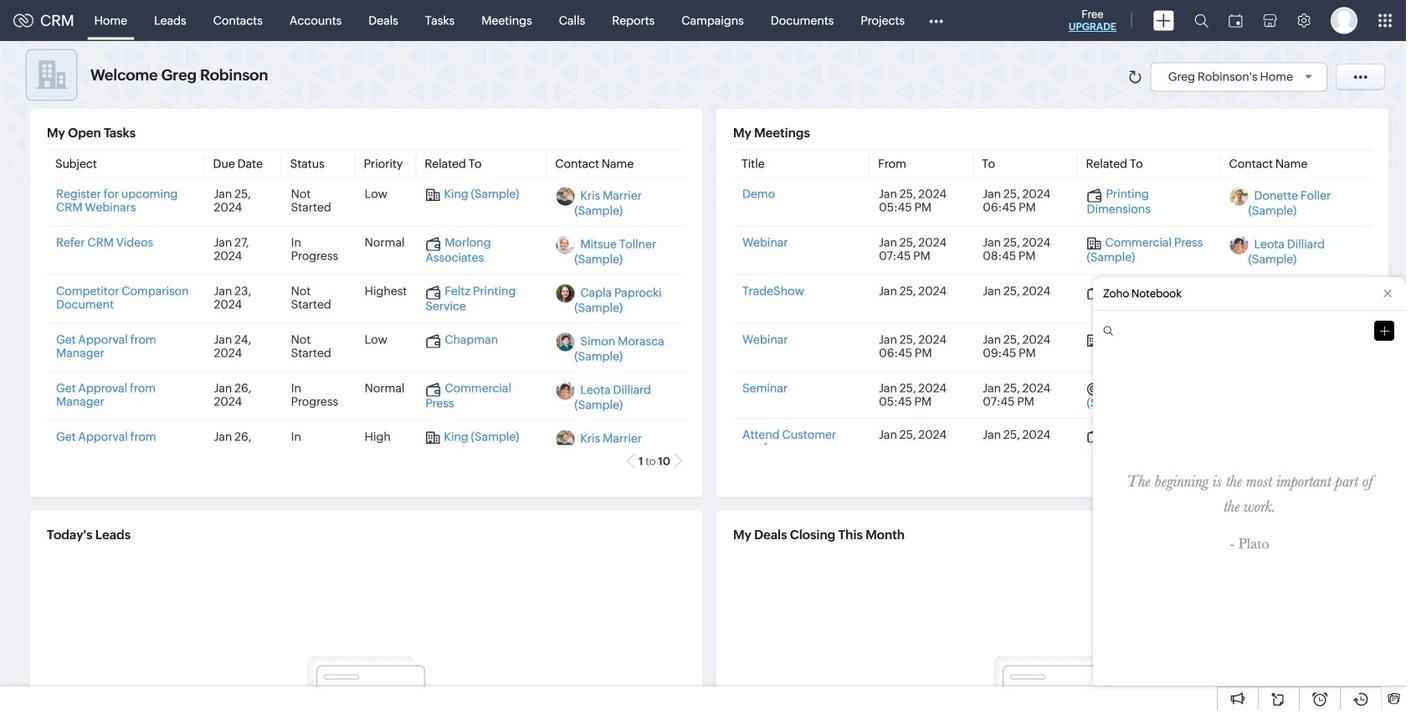 Task type: describe. For each thing, give the bounding box(es) containing it.
search element
[[1185, 0, 1219, 41]]



Task type: vqa. For each thing, say whether or not it's contained in the screenshot.
CRM to the left
no



Task type: locate. For each thing, give the bounding box(es) containing it.
Other Modules field
[[919, 7, 955, 34]]

create menu element
[[1144, 0, 1185, 41]]

search image
[[1195, 13, 1209, 28]]

profile image
[[1332, 7, 1358, 34]]

calendar image
[[1229, 14, 1244, 27]]

profile element
[[1322, 0, 1368, 41]]

create menu image
[[1154, 10, 1175, 31]]

logo image
[[13, 14, 33, 27]]



